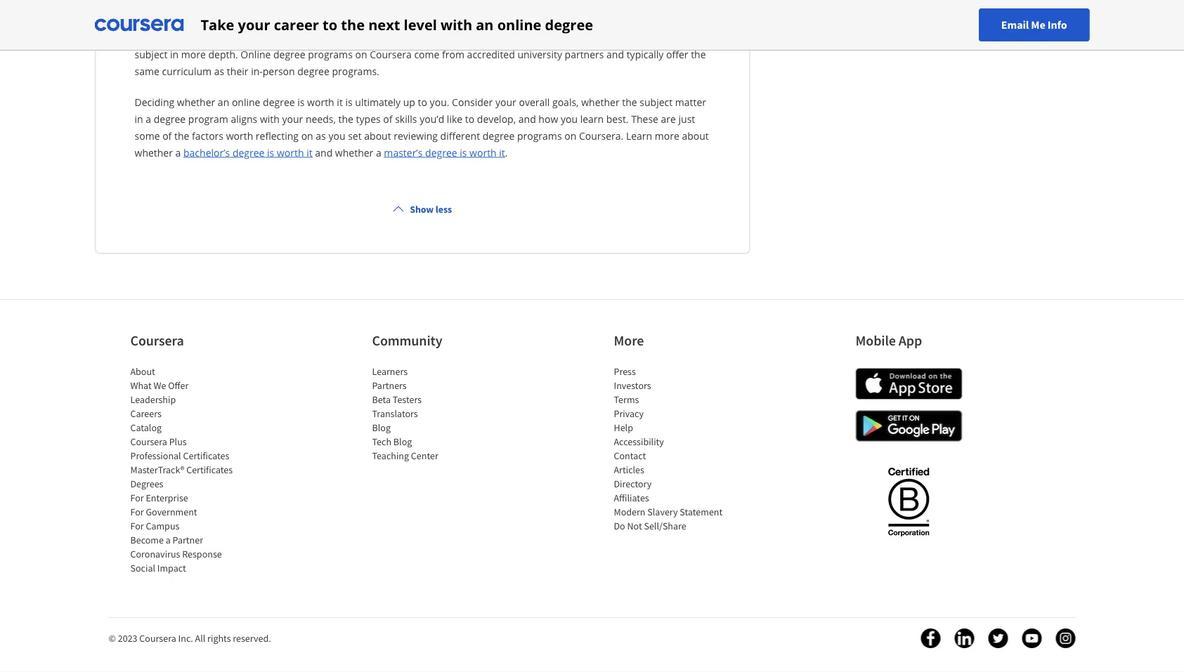 Task type: locate. For each thing, give the bounding box(es) containing it.
info
[[1048, 18, 1068, 32]]

0 vertical spatial blog
[[372, 422, 391, 434]]

1 vertical spatial for
[[130, 506, 144, 519]]

you left set
[[329, 129, 346, 142]]

2 vertical spatial for
[[130, 520, 144, 533]]

0 horizontal spatial online
[[182, 2, 213, 16]]

terms link
[[614, 394, 639, 406]]

3 list from the left
[[614, 365, 734, 534]]

learn up typically
[[642, 31, 665, 44]]

programs down how
[[517, 129, 562, 142]]

© 2023 coursera inc. all rights reserved.
[[109, 633, 271, 645]]

programs down achieve
[[308, 47, 353, 61]]

progress
[[517, 31, 558, 44]]

subject inside education is a valuable tool you can use to achieve some goals: pivot to a new field, progress in your career, or learn about a subject in more depth. online degree programs on coursera come from accredited university partners and typically offer the same curriculum as their in-person degree programs.
[[135, 47, 168, 61]]

person
[[263, 64, 295, 78]]

some down deciding
[[135, 129, 160, 142]]

partners
[[372, 380, 407, 392]]

1 horizontal spatial in
[[170, 47, 179, 61]]

2 horizontal spatial and
[[607, 47, 624, 61]]

mobile
[[856, 332, 896, 350]]

1 list from the left
[[130, 365, 250, 576]]

degree up valuable
[[215, 2, 249, 16]]

0 horizontal spatial subject
[[135, 47, 168, 61]]

0 vertical spatial subject
[[135, 47, 168, 61]]

partners link
[[372, 380, 407, 392]]

online up 'university'
[[498, 15, 542, 34]]

0 horizontal spatial some
[[135, 129, 160, 142]]

whether down deciding
[[135, 146, 173, 159]]

modern slavery statement link
[[614, 506, 723, 519]]

privacy link
[[614, 408, 644, 420]]

mobile app
[[856, 332, 923, 350]]

2 vertical spatial and
[[315, 146, 333, 159]]

0 horizontal spatial learn
[[580, 112, 604, 125]]

can
[[282, 31, 298, 44]]

1 vertical spatial and
[[519, 112, 536, 125]]

for down degrees
[[130, 492, 144, 505]]

blog up the teaching center 'link'
[[394, 436, 412, 449]]

0 vertical spatial more
[[181, 47, 206, 61]]

valuable
[[201, 31, 239, 44]]

learn up coursera.
[[580, 112, 604, 125]]

coronavirus response link
[[130, 548, 222, 561]]

it down develop,
[[499, 146, 505, 159]]

do
[[614, 520, 626, 533]]

with
[[441, 15, 473, 34], [260, 112, 280, 125]]

professional certificates link
[[130, 450, 229, 463]]

some left goals:
[[368, 31, 394, 44]]

0 vertical spatial in
[[560, 31, 569, 44]]

0 vertical spatial learn
[[642, 31, 665, 44]]

worth inside is an online degree worth it? dropdown button
[[251, 2, 281, 16]]

1 horizontal spatial list
[[372, 365, 492, 463]]

more up curriculum
[[181, 47, 206, 61]]

1 horizontal spatial blog
[[394, 436, 412, 449]]

program
[[188, 112, 228, 125]]

1 horizontal spatial more
[[655, 129, 680, 142]]

about down types
[[364, 129, 391, 142]]

1 vertical spatial certificates
[[186, 464, 233, 477]]

a up 'matter' at right top
[[697, 31, 703, 44]]

it down "needs,"
[[307, 146, 313, 159]]

an up program
[[218, 95, 229, 109]]

about
[[668, 31, 695, 44], [364, 129, 391, 142], [682, 129, 709, 142]]

about inside education is a valuable tool you can use to achieve some goals: pivot to a new field, progress in your career, or learn about a subject in more depth. online degree programs on coursera come from accredited university partners and typically offer the same curriculum as their in-person degree programs.
[[668, 31, 695, 44]]

1 horizontal spatial learn
[[642, 31, 665, 44]]

about what we offer leadership careers catalog coursera plus professional certificates mastertrack® certificates degrees for enterprise for government for campus become a partner coronavirus response social impact
[[130, 366, 233, 575]]

2 horizontal spatial in
[[560, 31, 569, 44]]

it down programs. at left
[[337, 95, 343, 109]]

©
[[109, 633, 116, 645]]

and down career,
[[607, 47, 624, 61]]

some
[[368, 31, 394, 44], [135, 129, 160, 142]]

degree
[[215, 2, 249, 16], [545, 15, 593, 34], [273, 47, 306, 61], [298, 64, 330, 78], [263, 95, 295, 109], [154, 112, 186, 125], [483, 129, 515, 142], [233, 146, 265, 159], [425, 146, 457, 159]]

an up the accredited
[[476, 15, 494, 34]]

2 vertical spatial in
[[135, 112, 143, 125]]

certificates up mastertrack® certificates link at the left of page
[[183, 450, 229, 463]]

0 horizontal spatial more
[[181, 47, 206, 61]]

worth left it?
[[251, 2, 281, 16]]

2 horizontal spatial you
[[561, 112, 578, 125]]

is down different
[[460, 146, 467, 159]]

translators link
[[372, 408, 418, 420]]

become a partner link
[[130, 534, 203, 547]]

more down are
[[655, 129, 680, 142]]

programs
[[308, 47, 353, 61], [517, 129, 562, 142]]

degree down deciding
[[154, 112, 186, 125]]

0 horizontal spatial as
[[214, 64, 224, 78]]

same
[[135, 64, 159, 78]]

as down the depth.
[[214, 64, 224, 78]]

0 vertical spatial programs
[[308, 47, 353, 61]]

1 vertical spatial more
[[655, 129, 680, 142]]

list containing about
[[130, 365, 250, 576]]

degree down can
[[273, 47, 306, 61]]

0 horizontal spatial programs
[[308, 47, 353, 61]]

you down goals,
[[561, 112, 578, 125]]

these
[[631, 112, 659, 125]]

programs inside education is a valuable tool you can use to achieve some goals: pivot to a new field, progress in your career, or learn about a subject in more depth. online degree programs on coursera come from accredited university partners and typically offer the same curriculum as their in-person degree programs.
[[308, 47, 353, 61]]

skills
[[395, 112, 417, 125]]

0 horizontal spatial with
[[260, 112, 280, 125]]

1 vertical spatial in
[[170, 47, 179, 61]]

0 horizontal spatial an
[[168, 2, 180, 16]]

rights
[[207, 633, 231, 645]]

1 vertical spatial programs
[[517, 129, 562, 142]]

as down "needs,"
[[316, 129, 326, 142]]

2 horizontal spatial list
[[614, 365, 734, 534]]

1 horizontal spatial as
[[316, 129, 326, 142]]

degree up partners
[[545, 15, 593, 34]]

the right offer
[[691, 47, 706, 61]]

1 horizontal spatial subject
[[640, 95, 673, 109]]

consider
[[452, 95, 493, 109]]

more
[[614, 332, 644, 350]]

as
[[214, 64, 224, 78], [316, 129, 326, 142]]

1 horizontal spatial on
[[355, 47, 367, 61]]

beta testers link
[[372, 394, 422, 406]]

like
[[447, 112, 463, 125]]

1 horizontal spatial and
[[519, 112, 536, 125]]

online
[[182, 2, 213, 16], [498, 15, 542, 34], [232, 95, 260, 109]]

a down campus
[[166, 534, 171, 547]]

1 vertical spatial of
[[163, 129, 172, 142]]

on down "needs,"
[[301, 129, 313, 142]]

of down deciding
[[163, 129, 172, 142]]

career,
[[595, 31, 627, 44]]

show less
[[410, 203, 452, 216]]

1 horizontal spatial programs
[[517, 129, 562, 142]]

0 horizontal spatial list
[[130, 365, 250, 576]]

0 vertical spatial some
[[368, 31, 394, 44]]

online up valuable
[[182, 2, 213, 16]]

1 vertical spatial blog
[[394, 436, 412, 449]]

partners
[[565, 47, 604, 61]]

subject up these
[[640, 95, 673, 109]]

bachelor's degree is worth it link
[[184, 146, 313, 159]]

1 horizontal spatial it
[[337, 95, 343, 109]]

2 list from the left
[[372, 365, 492, 463]]

it?
[[283, 2, 295, 16]]

0 horizontal spatial of
[[163, 129, 172, 142]]

is an online degree worth it?
[[157, 2, 295, 16]]

0 horizontal spatial you
[[262, 31, 279, 44]]

translators
[[372, 408, 418, 420]]

2 vertical spatial you
[[329, 129, 346, 142]]

you left can
[[262, 31, 279, 44]]

subject inside deciding whether an online degree is worth it is ultimately up to you. consider your overall goals, whether the subject matter in a degree program aligns with your needs, the types of skills you'd like to develop, and how you learn best. these are just some of the factors worth reflecting on as you set about reviewing different degree programs on coursera. learn more about whether a
[[640, 95, 673, 109]]

certificates down professional certificates link
[[186, 464, 233, 477]]

degree down reflecting
[[233, 146, 265, 159]]

with up reflecting
[[260, 112, 280, 125]]

in
[[560, 31, 569, 44], [170, 47, 179, 61], [135, 112, 143, 125]]

an right is
[[168, 2, 180, 16]]

degree down different
[[425, 146, 457, 159]]

1 horizontal spatial of
[[383, 112, 393, 125]]

on up programs. at left
[[355, 47, 367, 61]]

coursera youtube image
[[1023, 629, 1042, 649]]

coursera down goals:
[[370, 47, 412, 61]]

tool
[[242, 31, 259, 44]]

a inside 'about what we offer leadership careers catalog coursera plus professional certificates mastertrack® certificates degrees for enterprise for government for campus become a partner coronavirus response social impact'
[[166, 534, 171, 547]]

best.
[[607, 112, 629, 125]]

it inside deciding whether an online degree is worth it is ultimately up to you. consider your overall goals, whether the subject matter in a degree program aligns with your needs, the types of skills you'd like to develop, and how you learn best. these are just some of the factors worth reflecting on as you set about reviewing different degree programs on coursera. learn more about whether a
[[337, 95, 343, 109]]

tech blog link
[[372, 436, 412, 449]]

0 horizontal spatial and
[[315, 146, 333, 159]]

email me info button
[[979, 8, 1090, 41]]

leadership link
[[130, 394, 176, 406]]

1 horizontal spatial some
[[368, 31, 394, 44]]

catalog
[[130, 422, 162, 434]]

0 horizontal spatial blog
[[372, 422, 391, 434]]

partner
[[173, 534, 203, 547]]

0 vertical spatial with
[[441, 15, 473, 34]]

0 vertical spatial as
[[214, 64, 224, 78]]

use
[[300, 31, 317, 44]]

take your career to the next level with an online degree
[[201, 15, 593, 34]]

enterprise
[[146, 492, 188, 505]]

as inside deciding whether an online degree is worth it is ultimately up to you. consider your overall goals, whether the subject matter in a degree program aligns with your needs, the types of skills you'd like to develop, and how you learn best. these are just some of the factors worth reflecting on as you set about reviewing different degree programs on coursera. learn more about whether a
[[316, 129, 326, 142]]

your inside education is a valuable tool you can use to achieve some goals: pivot to a new field, progress in your career, or learn about a subject in more depth. online degree programs on coursera come from accredited university partners and typically offer the same curriculum as their in-person degree programs.
[[571, 31, 592, 44]]

is right education
[[183, 31, 190, 44]]

you inside education is a valuable tool you can use to achieve some goals: pivot to a new field, progress in your career, or learn about a subject in more depth. online degree programs on coursera come from accredited university partners and typically offer the same curriculum as their in-person degree programs.
[[262, 31, 279, 44]]

1 horizontal spatial with
[[441, 15, 473, 34]]

whether up best.
[[582, 95, 620, 109]]

1 vertical spatial some
[[135, 129, 160, 142]]

1 vertical spatial learn
[[580, 112, 604, 125]]

email
[[1002, 18, 1029, 32]]

0 vertical spatial and
[[607, 47, 624, 61]]

inc.
[[178, 633, 193, 645]]

ultimately
[[355, 95, 401, 109]]

1 vertical spatial subject
[[640, 95, 673, 109]]

a left new
[[463, 31, 468, 44]]

your up partners
[[571, 31, 592, 44]]

list containing learners
[[372, 365, 492, 463]]

set
[[348, 129, 362, 142]]

0 horizontal spatial in
[[135, 112, 143, 125]]

list for coursera
[[130, 365, 250, 576]]

learn
[[642, 31, 665, 44], [580, 112, 604, 125]]

in up curriculum
[[170, 47, 179, 61]]

the
[[341, 15, 365, 34], [691, 47, 706, 61], [622, 95, 637, 109], [339, 112, 354, 125], [174, 129, 189, 142]]

an inside dropdown button
[[168, 2, 180, 16]]

the up best.
[[622, 95, 637, 109]]

with up from
[[441, 15, 473, 34]]

1 horizontal spatial you
[[329, 129, 346, 142]]

master's degree is worth it link
[[384, 146, 505, 159]]

subject up same
[[135, 47, 168, 61]]

degree down use
[[298, 64, 330, 78]]

more inside deciding whether an online degree is worth it is ultimately up to you. consider your overall goals, whether the subject matter in a degree program aligns with your needs, the types of skills you'd like to develop, and how you learn best. these are just some of the factors worth reflecting on as you set about reviewing different degree programs on coursera. learn more about whether a
[[655, 129, 680, 142]]

is
[[183, 31, 190, 44], [298, 95, 305, 109], [346, 95, 353, 109], [267, 146, 274, 159], [460, 146, 467, 159]]

statement
[[680, 506, 723, 519]]

a down deciding
[[146, 112, 151, 125]]

an inside deciding whether an online degree is worth it is ultimately up to you. consider your overall goals, whether the subject matter in a degree program aligns with your needs, the types of skills you'd like to develop, and how you learn best. these are just some of the factors worth reflecting on as you set about reviewing different degree programs on coursera. learn more about whether a
[[218, 95, 229, 109]]

1 horizontal spatial an
[[218, 95, 229, 109]]

some inside education is a valuable tool you can use to achieve some goals: pivot to a new field, progress in your career, or learn about a subject in more depth. online degree programs on coursera come from accredited university partners and typically offer the same curriculum as their in-person degree programs.
[[368, 31, 394, 44]]

for up for campus link on the bottom left
[[130, 506, 144, 519]]

and down "needs,"
[[315, 146, 333, 159]]

contact
[[614, 450, 646, 463]]

in down deciding
[[135, 112, 143, 125]]

coursera
[[370, 47, 412, 61], [130, 332, 184, 350], [130, 436, 167, 449], [139, 633, 176, 645]]

list
[[130, 365, 250, 576], [372, 365, 492, 463], [614, 365, 734, 534]]

in up partners
[[560, 31, 569, 44]]

the left 'factors'
[[174, 129, 189, 142]]

your up develop,
[[496, 95, 517, 109]]

1 vertical spatial with
[[260, 112, 280, 125]]

coursera image
[[95, 14, 184, 36]]

about up offer
[[668, 31, 695, 44]]

articles
[[614, 464, 645, 477]]

accredited
[[467, 47, 515, 61]]

online inside deciding whether an online degree is worth it is ultimately up to you. consider your overall goals, whether the subject matter in a degree program aligns with your needs, the types of skills you'd like to develop, and how you learn best. these are just some of the factors worth reflecting on as you set about reviewing different degree programs on coursera. learn more about whether a
[[232, 95, 260, 109]]

worth up "needs,"
[[307, 95, 334, 109]]

1 horizontal spatial online
[[232, 95, 260, 109]]

on left coursera.
[[565, 129, 577, 142]]

campus
[[146, 520, 180, 533]]

types
[[356, 112, 381, 125]]

2 horizontal spatial it
[[499, 146, 505, 159]]

1 vertical spatial you
[[561, 112, 578, 125]]

0 vertical spatial you
[[262, 31, 279, 44]]

press investors terms privacy help accessibility contact articles directory affiliates modern slavery statement do not sell/share
[[614, 366, 723, 533]]

we
[[154, 380, 166, 392]]

blog up tech
[[372, 422, 391, 434]]

and down overall
[[519, 112, 536, 125]]

0 vertical spatial for
[[130, 492, 144, 505]]

list containing press
[[614, 365, 734, 534]]

online up aligns
[[232, 95, 260, 109]]

factors
[[192, 129, 224, 142]]

1 vertical spatial as
[[316, 129, 326, 142]]

coursera down catalog link at the bottom of the page
[[130, 436, 167, 449]]

for up become
[[130, 520, 144, 533]]

is inside education is a valuable tool you can use to achieve some goals: pivot to a new field, progress in your career, or learn about a subject in more depth. online degree programs on coursera come from accredited university partners and typically offer the same curriculum as their in-person degree programs.
[[183, 31, 190, 44]]

of left skills
[[383, 112, 393, 125]]

2 horizontal spatial an
[[476, 15, 494, 34]]



Task type: vqa. For each thing, say whether or not it's contained in the screenshot.
the leftmost Subject
yes



Task type: describe. For each thing, give the bounding box(es) containing it.
programs inside deciding whether an online degree is worth it is ultimately up to you. consider your overall goals, whether the subject matter in a degree program aligns with your needs, the types of skills you'd like to develop, and how you learn best. these are just some of the factors worth reflecting on as you set about reviewing different degree programs on coursera. learn more about whether a
[[517, 129, 562, 142]]

0 vertical spatial certificates
[[183, 450, 229, 463]]

and inside education is a valuable tool you can use to achieve some goals: pivot to a new field, progress in your career, or learn about a subject in more depth. online degree programs on coursera come from accredited university partners and typically offer the same curriculum as their in-person degree programs.
[[607, 47, 624, 61]]

2 horizontal spatial online
[[498, 15, 542, 34]]

coursera left inc.
[[139, 633, 176, 645]]

about down just at the top of page
[[682, 129, 709, 142]]

worth down aligns
[[226, 129, 253, 142]]

help link
[[614, 422, 633, 434]]

deciding whether an online degree is worth it is ultimately up to you. consider your overall goals, whether the subject matter in a degree program aligns with your needs, the types of skills you'd like to develop, and how you learn best. these are just some of the factors worth reflecting on as you set about reviewing different degree programs on coursera. learn more about whether a
[[135, 95, 709, 159]]

university
[[518, 47, 562, 61]]

a left master's
[[376, 146, 382, 159]]

coursera up about link
[[130, 332, 184, 350]]

do not sell/share link
[[614, 520, 687, 533]]

degree down person on the left of the page
[[263, 95, 295, 109]]

list for more
[[614, 365, 734, 534]]

coursera plus link
[[130, 436, 187, 449]]

more inside education is a valuable tool you can use to achieve some goals: pivot to a new field, progress in your career, or learn about a subject in more depth. online degree programs on coursera come from accredited university partners and typically offer the same curriculum as their in-person degree programs.
[[181, 47, 206, 61]]

just
[[679, 112, 696, 125]]

field,
[[493, 31, 515, 44]]

is up reflecting
[[298, 95, 305, 109]]

whether down set
[[335, 146, 374, 159]]

the up set
[[339, 112, 354, 125]]

overall
[[519, 95, 550, 109]]

community
[[372, 332, 443, 350]]

accessibility
[[614, 436, 664, 449]]

tech
[[372, 436, 392, 449]]

coursera facebook image
[[921, 629, 941, 649]]

app
[[899, 332, 923, 350]]

master's
[[384, 146, 423, 159]]

2023
[[118, 633, 137, 645]]

pivot
[[425, 31, 448, 44]]

privacy
[[614, 408, 644, 420]]

is down reflecting
[[267, 146, 274, 159]]

affiliates link
[[614, 492, 649, 505]]

press link
[[614, 366, 636, 378]]

social
[[130, 562, 155, 575]]

become
[[130, 534, 164, 547]]

and inside deciding whether an online degree is worth it is ultimately up to you. consider your overall goals, whether the subject matter in a degree program aligns with your needs, the types of skills you'd like to develop, and how you learn best. these are just some of the factors worth reflecting on as you set about reviewing different degree programs on coursera. learn more about whether a
[[519, 112, 536, 125]]

about link
[[130, 366, 155, 378]]

catalog link
[[130, 422, 162, 434]]

affiliates
[[614, 492, 649, 505]]

careers link
[[130, 408, 162, 420]]

in inside deciding whether an online degree is worth it is ultimately up to you. consider your overall goals, whether the subject matter in a degree program aligns with your needs, the types of skills you'd like to develop, and how you learn best. these are just some of the factors worth reflecting on as you set about reviewing different degree programs on coursera. learn more about whether a
[[135, 112, 143, 125]]

different
[[441, 129, 480, 142]]

2 horizontal spatial on
[[565, 129, 577, 142]]

reflecting
[[256, 129, 299, 142]]

show
[[410, 203, 434, 216]]

coursera linkedin image
[[955, 629, 975, 649]]

a left "bachelor's"
[[175, 146, 181, 159]]

response
[[182, 548, 222, 561]]

coursera instagram image
[[1056, 629, 1076, 649]]

online inside dropdown button
[[182, 2, 213, 16]]

show less button
[[388, 197, 458, 222]]

for enterprise link
[[130, 492, 188, 505]]

learn inside deciding whether an online degree is worth it is ultimately up to you. consider your overall goals, whether the subject matter in a degree program aligns with your needs, the types of skills you'd like to develop, and how you learn best. these are just some of the factors worth reflecting on as you set about reviewing different degree programs on coursera. learn more about whether a
[[580, 112, 604, 125]]

learn inside education is a valuable tool you can use to achieve some goals: pivot to a new field, progress in your career, or learn about a subject in more depth. online degree programs on coursera come from accredited university partners and typically offer the same curriculum as their in-person degree programs.
[[642, 31, 665, 44]]

impact
[[157, 562, 186, 575]]

online
[[241, 47, 271, 61]]

all
[[195, 633, 206, 645]]

less
[[436, 203, 452, 216]]

coursera inside education is a valuable tool you can use to achieve some goals: pivot to a new field, progress in your career, or learn about a subject in more depth. online degree programs on coursera come from accredited university partners and typically offer the same curriculum as their in-person degree programs.
[[370, 47, 412, 61]]

logo of certified b corporation image
[[880, 460, 938, 544]]

learners
[[372, 366, 408, 378]]

beta
[[372, 394, 391, 406]]

sell/share
[[644, 520, 687, 533]]

are
[[661, 112, 676, 125]]

programs.
[[332, 64, 380, 78]]

whether up program
[[177, 95, 215, 109]]

is
[[157, 2, 165, 16]]

reserved.
[[233, 633, 271, 645]]

0 vertical spatial of
[[383, 112, 393, 125]]

testers
[[393, 394, 422, 406]]

coronavirus
[[130, 548, 180, 561]]

articles link
[[614, 464, 645, 477]]

learners partners beta testers translators blog tech blog teaching center
[[372, 366, 439, 463]]

worth left . on the top of page
[[470, 146, 497, 159]]

contact link
[[614, 450, 646, 463]]

degree down develop,
[[483, 129, 515, 142]]

what we offer link
[[130, 380, 189, 392]]

a left valuable
[[193, 31, 198, 44]]

the left the next
[[341, 15, 365, 34]]

1 for from the top
[[130, 492, 144, 505]]

not
[[627, 520, 642, 533]]

careers
[[130, 408, 162, 420]]

professional
[[130, 450, 181, 463]]

directory
[[614, 478, 652, 491]]

list for community
[[372, 365, 492, 463]]

bachelor's degree is worth it and whether a master's degree is worth it .
[[184, 146, 508, 159]]

worth down reflecting
[[277, 146, 304, 159]]

come
[[414, 47, 440, 61]]

investors link
[[614, 380, 651, 392]]

up
[[403, 95, 415, 109]]

reviewing
[[394, 129, 438, 142]]

download on the app store image
[[856, 368, 963, 400]]

2 for from the top
[[130, 506, 144, 519]]

3 for from the top
[[130, 520, 144, 533]]

social impact link
[[130, 562, 186, 575]]

mastertrack® certificates link
[[130, 464, 233, 477]]

from
[[442, 47, 465, 61]]

how
[[539, 112, 558, 125]]

the inside education is a valuable tool you can use to achieve some goals: pivot to a new field, progress in your career, or learn about a subject in more depth. online degree programs on coursera come from accredited university partners and typically offer the same curriculum as their in-person degree programs.
[[691, 47, 706, 61]]

0 horizontal spatial on
[[301, 129, 313, 142]]

your up reflecting
[[282, 112, 303, 125]]

leadership
[[130, 394, 176, 406]]

curriculum
[[162, 64, 212, 78]]

coursera twitter image
[[989, 629, 1009, 649]]

about
[[130, 366, 155, 378]]

depth.
[[208, 47, 238, 61]]

teaching center link
[[372, 450, 439, 463]]

in-
[[251, 64, 263, 78]]

coursera inside 'about what we offer leadership careers catalog coursera plus professional certificates mastertrack® certificates degrees for enterprise for government for campus become a partner coronavirus response social impact'
[[130, 436, 167, 449]]

matter
[[675, 95, 707, 109]]

investors
[[614, 380, 651, 392]]

get it on google play image
[[856, 411, 963, 442]]

education is a valuable tool you can use to achieve some goals: pivot to a new field, progress in your career, or learn about a subject in more depth. online degree programs on coursera come from accredited university partners and typically offer the same curriculum as their in-person degree programs.
[[135, 31, 706, 78]]

is left ultimately
[[346, 95, 353, 109]]

with inside deciding whether an online degree is worth it is ultimately up to you. consider your overall goals, whether the subject matter in a degree program aligns with your needs, the types of skills you'd like to develop, and how you learn best. these are just some of the factors worth reflecting on as you set about reviewing different degree programs on coursera. learn more about whether a
[[260, 112, 280, 125]]

center
[[411, 450, 439, 463]]

degree inside dropdown button
[[215, 2, 249, 16]]

.
[[505, 146, 508, 159]]

some inside deciding whether an online degree is worth it is ultimately up to you. consider your overall goals, whether the subject matter in a degree program aligns with your needs, the types of skills you'd like to develop, and how you learn best. these are just some of the factors worth reflecting on as you set about reviewing different degree programs on coursera. learn more about whether a
[[135, 129, 160, 142]]

or
[[629, 31, 639, 44]]

deciding
[[135, 95, 174, 109]]

goals:
[[396, 31, 423, 44]]

as inside education is a valuable tool you can use to achieve some goals: pivot to a new field, progress in your career, or learn about a subject in more depth. online degree programs on coursera come from accredited university partners and typically offer the same curriculum as their in-person degree programs.
[[214, 64, 224, 78]]

coursera.
[[579, 129, 624, 142]]

learners link
[[372, 366, 408, 378]]

0 horizontal spatial it
[[307, 146, 313, 159]]

directory link
[[614, 478, 652, 491]]

your up online
[[238, 15, 270, 34]]

develop,
[[477, 112, 516, 125]]

on inside education is a valuable tool you can use to achieve some goals: pivot to a new field, progress in your career, or learn about a subject in more depth. online degree programs on coursera come from accredited university partners and typically offer the same curriculum as their in-person degree programs.
[[355, 47, 367, 61]]



